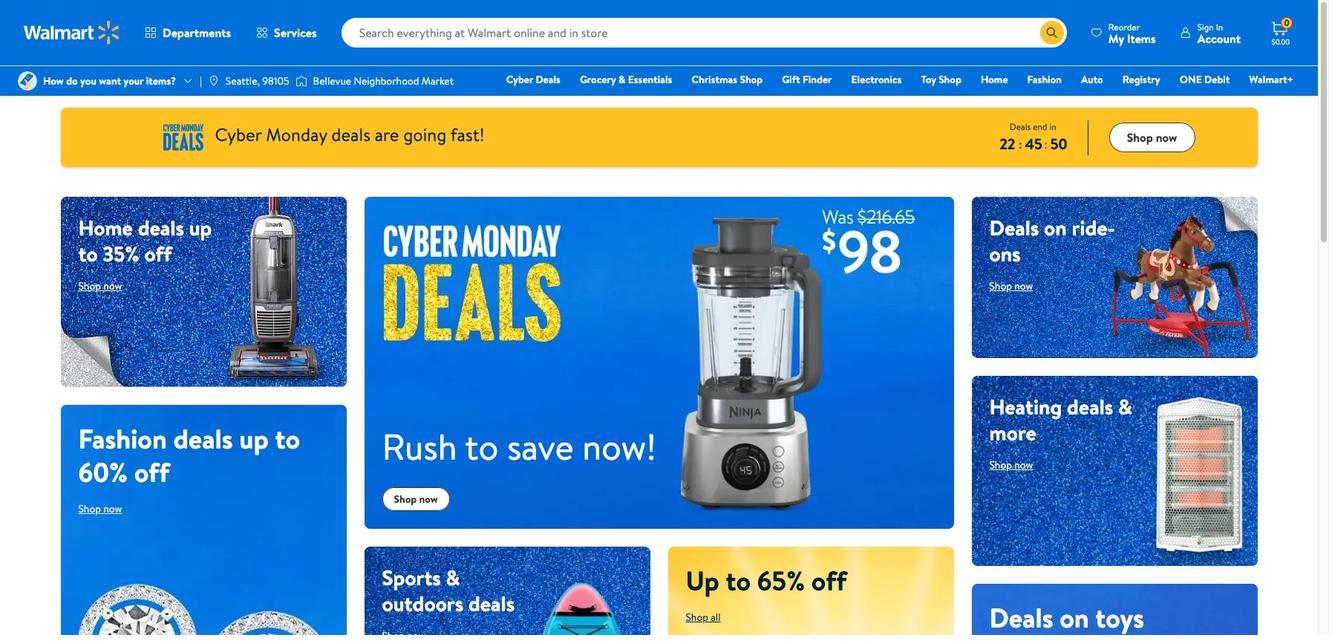 Task type: vqa. For each thing, say whether or not it's contained in the screenshot.
Grocery
yes



Task type: describe. For each thing, give the bounding box(es) containing it.
cyber for cyber monday deals are going fast!
[[215, 122, 262, 147]]

ride-
[[1072, 213, 1116, 242]]

items?
[[146, 74, 176, 88]]

one debit
[[1180, 72, 1231, 87]]

home deals up to 35% off
[[78, 213, 212, 268]]

more
[[990, 418, 1037, 447]]

heating deals & more
[[990, 392, 1133, 447]]

are
[[375, 122, 399, 147]]

shop now for fashion deals up to 60% off
[[78, 501, 122, 516]]

in
[[1050, 120, 1057, 133]]

shop now link for rush to save now!
[[382, 487, 450, 511]]

christmas shop
[[692, 72, 763, 87]]

toy shop
[[922, 72, 962, 87]]

save
[[507, 422, 574, 471]]

going
[[404, 122, 447, 147]]

sign
[[1198, 20, 1215, 33]]

shop all link
[[686, 610, 721, 625]]

seattle, 98105
[[226, 74, 289, 88]]

essentials
[[628, 72, 673, 87]]

reorder my items
[[1109, 20, 1157, 46]]

22
[[1000, 133, 1016, 153]]

bellevue neighborhood market
[[313, 74, 454, 88]]

gift
[[782, 72, 801, 87]]

electronics
[[852, 72, 902, 87]]

fashion link
[[1021, 71, 1069, 88]]

98105
[[262, 74, 289, 88]]

$0.00
[[1272, 36, 1291, 47]]

ons
[[990, 239, 1021, 268]]

shop for fashion deals up to 60% off
[[78, 501, 101, 516]]

deals for home deals up to 35% off
[[138, 213, 184, 242]]

you
[[80, 74, 97, 88]]

fashion for fashion
[[1028, 72, 1062, 87]]

up to 65% off
[[686, 562, 847, 599]]

debit
[[1205, 72, 1231, 87]]

auto link
[[1075, 71, 1110, 88]]

one
[[1180, 72, 1203, 87]]

walmart image
[[24, 21, 120, 45]]

auto
[[1082, 72, 1104, 87]]

& inside heating deals & more
[[1119, 392, 1133, 421]]

off for fashion
[[134, 454, 170, 491]]

60%
[[78, 454, 128, 491]]

now for fashion deals up to 60% off
[[103, 501, 122, 516]]

home for home
[[981, 72, 1009, 87]]

shop right toy
[[939, 72, 962, 87]]

shop now for deals on ride- ons
[[990, 279, 1034, 293]]

65%
[[758, 562, 805, 599]]

all
[[711, 610, 721, 625]]

off for home
[[144, 239, 172, 268]]

cyber deals link
[[500, 71, 568, 88]]

cyber monday deals are going fast!
[[215, 122, 485, 147]]

cyber deals
[[506, 72, 561, 87]]

gift finder link
[[776, 71, 839, 88]]

deals for fashion deals up to 60% off
[[173, 420, 233, 458]]

fashion deals up to 60% off
[[78, 420, 300, 491]]

how do you want your items?
[[43, 74, 176, 88]]

shop now for home deals up to 35% off
[[78, 279, 122, 293]]

deals inside "sports & outdoors deals"
[[469, 589, 515, 618]]

bellevue
[[313, 74, 352, 88]]

outdoors
[[382, 589, 464, 618]]

want
[[99, 74, 121, 88]]

account
[[1198, 30, 1241, 46]]

shop for rush to save now!
[[394, 492, 417, 506]]

one debit link
[[1174, 71, 1237, 88]]

shop inside button
[[1128, 129, 1154, 145]]

up
[[686, 562, 720, 599]]

now inside shop now button
[[1157, 129, 1178, 145]]

christmas shop link
[[685, 71, 770, 88]]

up for fashion deals up to 60% off
[[239, 420, 269, 458]]

grocery
[[580, 72, 616, 87]]

seattle,
[[226, 74, 260, 88]]

market
[[422, 74, 454, 88]]

monday
[[266, 122, 327, 147]]

2 : from the left
[[1045, 136, 1048, 152]]

services button
[[244, 15, 330, 51]]

Walmart Site-Wide search field
[[341, 18, 1067, 48]]

grocery & essentials
[[580, 72, 673, 87]]

finder
[[803, 72, 833, 87]]

electronics link
[[845, 71, 909, 88]]

shop now link for heating deals & more
[[990, 457, 1034, 472]]



Task type: locate. For each thing, give the bounding box(es) containing it.
shop all
[[686, 610, 721, 625]]

grocery & essentials link
[[573, 71, 679, 88]]

rush to save now!
[[382, 422, 657, 471]]

up inside 'home deals up to 35% off'
[[189, 213, 212, 242]]

1 horizontal spatial cyber
[[506, 72, 533, 87]]

gift finder
[[782, 72, 833, 87]]

1 vertical spatial home
[[78, 213, 133, 242]]

shop now link down 35%
[[78, 279, 122, 293]]

deals for deals on ride- ons
[[990, 213, 1040, 242]]

shop now for heating deals & more
[[990, 457, 1034, 472]]

50
[[1051, 133, 1068, 153]]

to
[[78, 239, 98, 268], [275, 420, 300, 458], [465, 422, 499, 471], [726, 562, 751, 599]]

shop down registry
[[1128, 129, 1154, 145]]

& inside grocery & essentials link
[[619, 72, 626, 87]]

rush
[[382, 422, 457, 471]]

2 horizontal spatial &
[[1119, 392, 1133, 421]]

shop now link for home deals up to 35% off
[[78, 279, 122, 293]]

shop
[[740, 72, 763, 87], [939, 72, 962, 87], [1128, 129, 1154, 145], [78, 279, 101, 293], [990, 279, 1013, 293], [990, 457, 1013, 472], [394, 492, 417, 506], [78, 501, 101, 516], [686, 610, 709, 625]]

off inside 'home deals up to 35% off'
[[144, 239, 172, 268]]

1 vertical spatial fashion
[[78, 420, 167, 458]]

fast!
[[451, 122, 485, 147]]

items
[[1128, 30, 1157, 46]]

0 vertical spatial fashion
[[1028, 72, 1062, 87]]

now for home deals up to 35% off
[[103, 279, 122, 293]]

 image left how
[[18, 71, 37, 91]]

departments
[[163, 25, 231, 41]]

 image
[[18, 71, 37, 91], [295, 74, 307, 88]]

: right 22
[[1019, 136, 1023, 152]]

now for deals on ride- ons
[[1015, 279, 1034, 293]]

 image for how
[[18, 71, 37, 91]]

shop now link for deals on ride- ons
[[990, 279, 1034, 293]]

 image
[[208, 75, 220, 87]]

0 vertical spatial &
[[619, 72, 626, 87]]

shop down rush
[[394, 492, 417, 506]]

1 horizontal spatial &
[[619, 72, 626, 87]]

shop now link down "60%"
[[78, 501, 122, 516]]

neighborhood
[[354, 74, 419, 88]]

Search search field
[[341, 18, 1067, 48]]

shop for up to 65% off
[[686, 610, 709, 625]]

shop now down registry
[[1128, 129, 1178, 145]]

shop for deals on ride- ons
[[990, 279, 1013, 293]]

now down 35%
[[103, 279, 122, 293]]

 image right 98105
[[295, 74, 307, 88]]

end
[[1034, 120, 1048, 133]]

fashion for fashion deals up to 60% off
[[78, 420, 167, 458]]

cyber inside 'link'
[[506, 72, 533, 87]]

deals inside deals on ride- ons
[[990, 213, 1040, 242]]

deals inside 'link'
[[536, 72, 561, 87]]

now down registry link
[[1157, 129, 1178, 145]]

0 vertical spatial cyber
[[506, 72, 533, 87]]

sign in account
[[1198, 20, 1241, 46]]

christmas
[[692, 72, 738, 87]]

home inside 'home deals up to 35% off'
[[78, 213, 133, 242]]

shop left all
[[686, 610, 709, 625]]

1 vertical spatial off
[[134, 454, 170, 491]]

shop now link for fashion deals up to 60% off
[[78, 501, 122, 516]]

shop down "60%"
[[78, 501, 101, 516]]

shop now
[[1128, 129, 1178, 145], [78, 279, 122, 293], [990, 279, 1034, 293], [990, 457, 1034, 472], [394, 492, 438, 506], [78, 501, 122, 516]]

1 : from the left
[[1019, 136, 1023, 152]]

deals for heating deals & more
[[1068, 392, 1114, 421]]

shop now down "60%"
[[78, 501, 122, 516]]

shop now link down rush
[[382, 487, 450, 511]]

up inside the fashion deals up to 60% off
[[239, 420, 269, 458]]

2 vertical spatial off
[[812, 562, 847, 599]]

2 vertical spatial &
[[446, 563, 460, 592]]

to inside the fashion deals up to 60% off
[[275, 420, 300, 458]]

home for home deals up to 35% off
[[78, 213, 133, 242]]

home
[[981, 72, 1009, 87], [78, 213, 133, 242]]

:
[[1019, 136, 1023, 152], [1045, 136, 1048, 152]]

shop down more
[[990, 457, 1013, 472]]

|
[[200, 74, 202, 88]]

1 vertical spatial &
[[1119, 392, 1133, 421]]

home inside home link
[[981, 72, 1009, 87]]

1 vertical spatial cyber
[[215, 122, 262, 147]]

shop now down rush
[[394, 492, 438, 506]]

off right 35%
[[144, 239, 172, 268]]

& for grocery & essentials
[[619, 72, 626, 87]]

0 horizontal spatial fashion
[[78, 420, 167, 458]]

walmart plus logo image
[[120, 124, 203, 151]]

 image for bellevue
[[295, 74, 307, 88]]

0 horizontal spatial &
[[446, 563, 460, 592]]

off inside the fashion deals up to 60% off
[[134, 454, 170, 491]]

deals left end
[[1010, 120, 1032, 133]]

deals inside heating deals & more
[[1068, 392, 1114, 421]]

0 horizontal spatial up
[[189, 213, 212, 242]]

sports
[[382, 563, 441, 592]]

0 vertical spatial home
[[981, 72, 1009, 87]]

search icon image
[[1047, 27, 1059, 39]]

2 vertical spatial deals
[[990, 213, 1040, 242]]

shop down 'home deals up to 35% off'
[[78, 279, 101, 293]]

fashion inside the fashion deals up to 60% off
[[78, 420, 167, 458]]

0 horizontal spatial home
[[78, 213, 133, 242]]

1 horizontal spatial :
[[1045, 136, 1048, 152]]

how
[[43, 74, 64, 88]]

services
[[274, 25, 317, 41]]

shop now link
[[78, 279, 122, 293], [990, 279, 1034, 293], [990, 457, 1034, 472], [382, 487, 450, 511], [78, 501, 122, 516]]

off right 65%
[[812, 562, 847, 599]]

shop now for rush to save now!
[[394, 492, 438, 506]]

0 vertical spatial off
[[144, 239, 172, 268]]

registry
[[1123, 72, 1161, 87]]

deals left the grocery
[[536, 72, 561, 87]]

0 horizontal spatial  image
[[18, 71, 37, 91]]

1 vertical spatial deals
[[1010, 120, 1032, 133]]

toy
[[922, 72, 937, 87]]

shop now down 35%
[[78, 279, 122, 293]]

0 horizontal spatial :
[[1019, 136, 1023, 152]]

off
[[144, 239, 172, 268], [134, 454, 170, 491], [812, 562, 847, 599]]

now for rush to save now!
[[419, 492, 438, 506]]

do
[[66, 74, 78, 88]]

deals left on
[[990, 213, 1040, 242]]

heating
[[990, 392, 1063, 421]]

now down rush
[[419, 492, 438, 506]]

&
[[619, 72, 626, 87], [1119, 392, 1133, 421], [446, 563, 460, 592]]

reorder
[[1109, 20, 1141, 33]]

walmart+
[[1250, 72, 1294, 87]]

now for heating deals & more
[[1015, 457, 1034, 472]]

deals inside "deals end in 22 : 45 : 50"
[[1010, 120, 1032, 133]]

toy shop link
[[915, 71, 969, 88]]

clear search field text image
[[1023, 26, 1035, 38]]

shop now link down ons
[[990, 279, 1034, 293]]

shop now inside button
[[1128, 129, 1178, 145]]

shop down ons
[[990, 279, 1013, 293]]

now down "60%"
[[103, 501, 122, 516]]

: right 45
[[1045, 136, 1048, 152]]

shop now down ons
[[990, 279, 1034, 293]]

35%
[[103, 239, 139, 268]]

0 horizontal spatial cyber
[[215, 122, 262, 147]]

& inside "sports & outdoors deals"
[[446, 563, 460, 592]]

0 vertical spatial up
[[189, 213, 212, 242]]

departments button
[[132, 15, 244, 51]]

1 horizontal spatial  image
[[295, 74, 307, 88]]

to inside 'home deals up to 35% off'
[[78, 239, 98, 268]]

0 $0.00
[[1272, 16, 1291, 47]]

up
[[189, 213, 212, 242], [239, 420, 269, 458]]

shop for heating deals & more
[[990, 457, 1013, 472]]

1 vertical spatial up
[[239, 420, 269, 458]]

up for home deals up to 35% off
[[189, 213, 212, 242]]

shop now button
[[1110, 123, 1196, 152]]

fashion
[[1028, 72, 1062, 87], [78, 420, 167, 458]]

45
[[1026, 133, 1043, 153]]

shop right christmas
[[740, 72, 763, 87]]

walmart+ link
[[1243, 71, 1301, 88]]

deals inside 'home deals up to 35% off'
[[138, 213, 184, 242]]

deals inside the fashion deals up to 60% off
[[173, 420, 233, 458]]

1 horizontal spatial up
[[239, 420, 269, 458]]

& for sports & outdoors deals
[[446, 563, 460, 592]]

in
[[1217, 20, 1224, 33]]

shop for home deals up to 35% off
[[78, 279, 101, 293]]

home link
[[975, 71, 1015, 88]]

now down ons
[[1015, 279, 1034, 293]]

shop now link down more
[[990, 457, 1034, 472]]

sports & outdoors deals
[[382, 563, 515, 618]]

on
[[1045, 213, 1067, 242]]

now down more
[[1015, 457, 1034, 472]]

deals end in 22 : 45 : 50
[[1000, 120, 1068, 153]]

deals
[[332, 122, 371, 147], [138, 213, 184, 242], [1068, 392, 1114, 421], [173, 420, 233, 458], [469, 589, 515, 618]]

deals on ride- ons
[[990, 213, 1116, 268]]

now!
[[583, 422, 657, 471]]

cyber
[[506, 72, 533, 87], [215, 122, 262, 147]]

my
[[1109, 30, 1125, 46]]

off right "60%"
[[134, 454, 170, 491]]

1 horizontal spatial home
[[981, 72, 1009, 87]]

deals for deals end in 22 : 45 : 50
[[1010, 120, 1032, 133]]

your
[[124, 74, 144, 88]]

cyber for cyber deals
[[506, 72, 533, 87]]

shop now down more
[[990, 457, 1034, 472]]

registry link
[[1116, 71, 1168, 88]]

deals
[[536, 72, 561, 87], [1010, 120, 1032, 133], [990, 213, 1040, 242]]

0 vertical spatial deals
[[536, 72, 561, 87]]

0
[[1285, 16, 1290, 29]]

1 horizontal spatial fashion
[[1028, 72, 1062, 87]]



